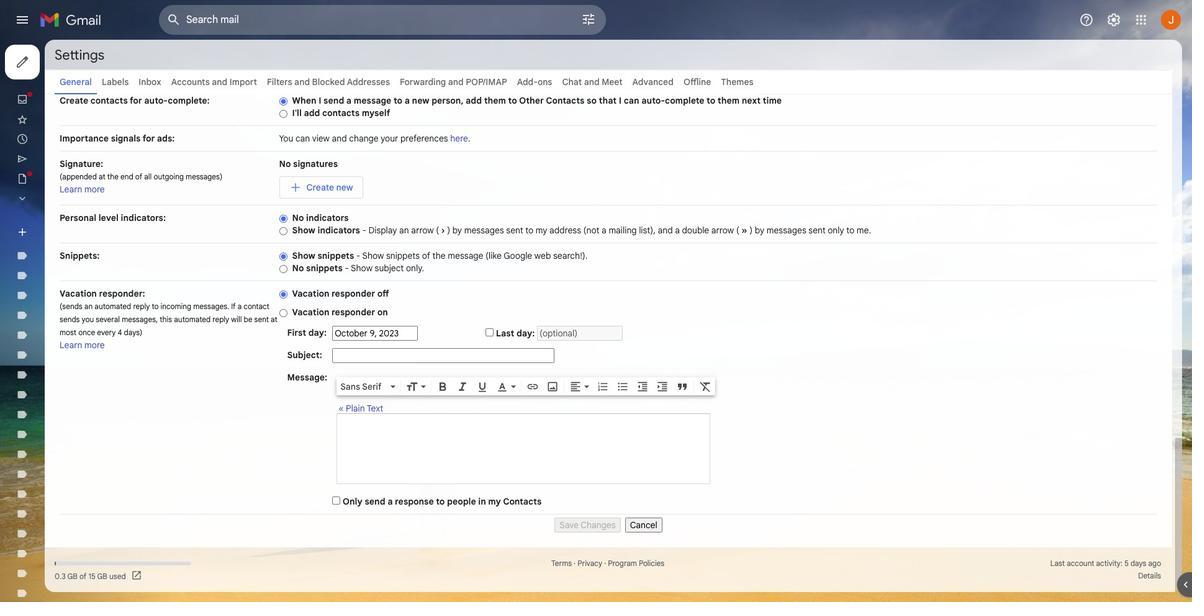 Task type: describe. For each thing, give the bounding box(es) containing it.
chat
[[562, 76, 582, 88]]

labels link
[[102, 76, 129, 88]]

other
[[519, 95, 544, 106]]

personal
[[60, 212, 96, 224]]

1 ( from the left
[[436, 225, 439, 236]]

i'll
[[292, 107, 302, 119]]

bulleted list ‪(⌘⇧8)‬ image
[[617, 381, 629, 393]]

« plain text
[[339, 403, 383, 414]]

only.
[[406, 263, 424, 274]]

people
[[447, 496, 476, 507]]

that
[[599, 95, 617, 106]]

1 auto- from the left
[[144, 95, 168, 106]]

forwarding and pop/imap
[[400, 76, 507, 88]]

1 horizontal spatial the
[[433, 250, 446, 261]]

i'll add contacts myself
[[292, 107, 390, 119]]

snippets for show subject only.
[[306, 263, 343, 274]]

0 horizontal spatial automated
[[95, 302, 131, 311]]

2 horizontal spatial sent
[[809, 225, 826, 236]]

day: for first day:
[[308, 327, 327, 338]]

responder:
[[99, 288, 145, 299]]

1 horizontal spatial can
[[624, 95, 639, 106]]

of inside footer
[[79, 572, 86, 581]]

me.
[[857, 225, 871, 236]]

advanced search options image
[[576, 7, 601, 32]]

1 horizontal spatial contacts
[[546, 95, 585, 106]]

to left me.
[[847, 225, 855, 236]]

1 horizontal spatial my
[[536, 225, 547, 236]]

Last day: checkbox
[[486, 328, 494, 337]]

in
[[478, 496, 486, 507]]

advanced
[[633, 76, 674, 88]]

incoming
[[161, 302, 191, 311]]

add-ons
[[517, 76, 552, 88]]

offline link
[[684, 76, 711, 88]]

Subject text field
[[332, 348, 555, 363]]

0 vertical spatial new
[[412, 95, 429, 106]]

outgoing
[[154, 172, 184, 181]]

a left 'double'
[[675, 225, 680, 236]]

addresses
[[347, 76, 390, 88]]

(sends
[[60, 302, 82, 311]]

accounts and import
[[171, 76, 257, 88]]

to up google at the top left of page
[[525, 225, 534, 236]]

no for no signatures
[[279, 158, 291, 170]]

vacation for vacation responder on
[[292, 307, 329, 318]]

display
[[369, 225, 397, 236]]

2 messages from the left
[[767, 225, 806, 236]]

importance signals for ads:
[[60, 133, 175, 144]]

first
[[287, 327, 306, 338]]

Last day: text field
[[537, 326, 623, 341]]

you
[[82, 315, 94, 324]]

forwarding
[[400, 76, 446, 88]]

level
[[99, 212, 119, 224]]

Vacation responder off radio
[[279, 290, 287, 299]]

no signatures
[[279, 158, 338, 170]]

settings
[[55, 46, 104, 63]]

1 vertical spatial contacts
[[503, 496, 542, 507]]

0 vertical spatial add
[[466, 95, 482, 106]]

vacation for vacation responder off
[[292, 288, 329, 299]]

advanced link
[[633, 76, 674, 88]]

changes
[[581, 520, 616, 531]]

cancel
[[630, 520, 657, 531]]

details link
[[1138, 571, 1161, 581]]

0.3 gb of 15 gb used
[[55, 572, 126, 581]]

a up 'i'll add contacts myself' at the top of page
[[346, 95, 352, 106]]

next
[[742, 95, 761, 106]]

1 · from the left
[[574, 559, 576, 568]]

general
[[60, 76, 92, 88]]

sans serif option
[[338, 381, 388, 393]]

all
[[144, 172, 152, 181]]

list),
[[639, 225, 656, 236]]

of for snippets
[[422, 250, 430, 261]]

learn more link for responder:
[[60, 340, 105, 351]]

only
[[343, 496, 363, 507]]

only send a response to people in my contacts
[[343, 496, 542, 507]]

complete
[[665, 95, 705, 106]]

filters and blocked addresses link
[[267, 76, 390, 88]]

show up no snippets - show subject only.
[[362, 250, 384, 261]]

meet
[[602, 76, 623, 88]]

for for contacts
[[130, 95, 142, 106]]

1 vertical spatial send
[[365, 496, 385, 507]]

to down offline at top
[[707, 95, 716, 106]]

address
[[550, 225, 581, 236]]

Only send a response to people in my Contacts checkbox
[[332, 497, 340, 505]]

last for last day:
[[496, 328, 514, 339]]

(appended
[[60, 172, 97, 181]]

blocked
[[312, 76, 345, 88]]

bold ‪(⌘b)‬ image
[[437, 381, 449, 393]]

2 · from the left
[[604, 559, 606, 568]]

show right show snippets option
[[292, 250, 315, 261]]

responder for on
[[332, 307, 375, 318]]

underline ‪(⌘u)‬ image
[[476, 381, 489, 394]]

1 vertical spatial message
[[448, 250, 483, 261]]

2 ( from the left
[[736, 225, 739, 236]]

to left people
[[436, 496, 445, 507]]

- for display an arrow (
[[362, 225, 366, 236]]

this
[[160, 315, 172, 324]]

1 by from the left
[[453, 225, 462, 236]]

to down 'forwarding'
[[394, 95, 402, 106]]

importance
[[60, 133, 109, 144]]

a down 'forwarding'
[[405, 95, 410, 106]]

0 horizontal spatial contacts
[[90, 95, 128, 106]]

messages,
[[122, 315, 158, 324]]

view
[[312, 133, 330, 144]]

2 i from the left
[[619, 95, 622, 106]]

Show snippets radio
[[279, 252, 287, 261]]

indent less ‪(⌘[)‬ image
[[637, 381, 649, 393]]

to inside vacation responder: (sends an automated reply to incoming messages. if a contact sends you several messages, this automated reply will be sent at most once every 4 days) learn more
[[152, 302, 159, 311]]

chat and meet link
[[562, 76, 623, 88]]

›
[[441, 225, 445, 236]]

to left 'other'
[[508, 95, 517, 106]]

.
[[468, 133, 470, 144]]

personal level indicators:
[[60, 212, 166, 224]]

pop/imap
[[466, 76, 507, 88]]

Search mail text field
[[186, 14, 546, 26]]

general link
[[60, 76, 92, 88]]

for for signals
[[143, 133, 155, 144]]

change
[[349, 133, 379, 144]]

details
[[1138, 571, 1161, 581]]

1 vertical spatial contacts
[[322, 107, 360, 119]]

mailing
[[609, 225, 637, 236]]

once
[[78, 328, 95, 337]]

and for accounts
[[212, 76, 227, 88]]

ads:
[[157, 133, 175, 144]]

terms
[[551, 559, 572, 568]]

indicators for no
[[306, 212, 349, 224]]

terms · privacy · program policies
[[551, 559, 665, 568]]

new inside button
[[336, 182, 353, 193]]

here
[[450, 133, 468, 144]]

gmail image
[[40, 7, 107, 32]]

0 vertical spatial send
[[324, 95, 344, 106]]

italic ‪(⌘i)‬ image
[[457, 381, 469, 393]]

1 i from the left
[[319, 95, 321, 106]]

used
[[109, 572, 126, 581]]

create for create new
[[307, 182, 334, 193]]

footer containing terms
[[45, 558, 1172, 582]]

policies
[[639, 559, 665, 568]]

show right "show indicators" option
[[292, 225, 315, 236]]

indent more ‪(⌘])‬ image
[[656, 381, 669, 393]]

learn more link for (appended
[[60, 184, 105, 195]]

activity:
[[1096, 559, 1123, 568]]

at inside vacation responder: (sends an automated reply to incoming messages. if a contact sends you several messages, this automated reply will be sent at most once every 4 days) learn more
[[271, 315, 278, 324]]

themes
[[721, 76, 754, 88]]

vacation responder on
[[292, 307, 388, 318]]

0 vertical spatial an
[[399, 225, 409, 236]]

1 gb from the left
[[67, 572, 78, 581]]

save
[[560, 520, 579, 531]]

a left response
[[388, 496, 393, 507]]

show snippets - show snippets of the message (like google web search!).
[[292, 250, 588, 261]]

learn inside vacation responder: (sends an automated reply to incoming messages. if a contact sends you several messages, this automated reply will be sent at most once every 4 days) learn more
[[60, 340, 82, 351]]

serif
[[362, 381, 382, 392]]

create new
[[307, 182, 353, 193]]

and right list),
[[658, 225, 673, 236]]

(like
[[486, 250, 502, 261]]

when i send a message to a new person, add them to other contacts so that i can auto-complete to them next time
[[292, 95, 782, 106]]

learn inside signature: (appended at the end of all outgoing messages) learn more
[[60, 184, 82, 195]]



Task type: vqa. For each thing, say whether or not it's contained in the screenshot.
footer containing Terms
yes



Task type: locate. For each thing, give the bounding box(es) containing it.
add
[[466, 95, 482, 106], [304, 107, 320, 119]]

1 horizontal spatial automated
[[174, 315, 211, 324]]

your
[[381, 133, 398, 144]]

message left (like
[[448, 250, 483, 261]]

at left vacation responder on radio
[[271, 315, 278, 324]]

0 horizontal spatial at
[[99, 172, 105, 181]]

1 vertical spatial add
[[304, 107, 320, 119]]

accounts
[[171, 76, 210, 88]]

vacation right vacation responder off option
[[292, 288, 329, 299]]

0 horizontal spatial by
[[453, 225, 462, 236]]

1 vertical spatial indicators
[[318, 225, 360, 236]]

more inside vacation responder: (sends an automated reply to incoming messages. if a contact sends you several messages, this automated reply will be sent at most once every 4 days) learn more
[[85, 340, 105, 351]]

· right 'privacy' link
[[604, 559, 606, 568]]

at inside signature: (appended at the end of all outgoing messages) learn more
[[99, 172, 105, 181]]

2 them from the left
[[718, 95, 740, 106]]

2 more from the top
[[85, 340, 105, 351]]

forwarding and pop/imap link
[[400, 76, 507, 88]]

0 vertical spatial create
[[60, 95, 88, 106]]

message:
[[287, 372, 327, 383]]

I'll add contacts myself radio
[[279, 109, 287, 118]]

( left "»"
[[736, 225, 739, 236]]

1 learn from the top
[[60, 184, 82, 195]]

1 horizontal spatial ·
[[604, 559, 606, 568]]

0 horizontal spatial -
[[345, 263, 349, 274]]

i right that
[[619, 95, 622, 106]]

0 horizontal spatial (
[[436, 225, 439, 236]]

vacation for vacation responder: (sends an automated reply to incoming messages. if a contact sends you several messages, this automated reply will be sent at most once every 4 days) learn more
[[60, 288, 97, 299]]

1 vertical spatial my
[[488, 496, 501, 507]]

1 horizontal spatial arrow
[[712, 225, 734, 236]]

0 vertical spatial of
[[135, 172, 142, 181]]

save changes button
[[555, 518, 621, 533]]

0 vertical spatial indicators
[[306, 212, 349, 224]]

)
[[447, 225, 450, 236], [750, 225, 753, 236]]

an
[[399, 225, 409, 236], [84, 302, 93, 311]]

an up the "you"
[[84, 302, 93, 311]]

them down pop/imap
[[484, 95, 506, 106]]

indicators down create new
[[306, 212, 349, 224]]

terms link
[[551, 559, 572, 568]]

by right "»"
[[755, 225, 764, 236]]

for left "ads:"
[[143, 133, 155, 144]]

0 horizontal spatial contacts
[[503, 496, 542, 507]]

No indicators radio
[[279, 214, 287, 223]]

can right that
[[624, 95, 639, 106]]

1 horizontal spatial send
[[365, 496, 385, 507]]

show left subject
[[351, 263, 373, 274]]

contacts down chat
[[546, 95, 585, 106]]

1 them from the left
[[484, 95, 506, 106]]

end
[[120, 172, 133, 181]]

learn more link
[[60, 184, 105, 195], [60, 340, 105, 351]]

1 horizontal spatial i
[[619, 95, 622, 106]]

quote ‪(⌘⇧9)‬ image
[[676, 381, 689, 393]]

1 learn more link from the top
[[60, 184, 105, 195]]

myself
[[362, 107, 390, 119]]

0 horizontal spatial add
[[304, 107, 320, 119]]

and up so
[[584, 76, 600, 88]]

2 horizontal spatial -
[[362, 225, 366, 236]]

google
[[504, 250, 532, 261]]

the down '›'
[[433, 250, 446, 261]]

days
[[1131, 559, 1147, 568]]

day: for last day:
[[517, 328, 535, 339]]

·
[[574, 559, 576, 568], [604, 559, 606, 568]]

and for forwarding
[[448, 76, 464, 88]]

0 vertical spatial responder
[[332, 288, 375, 299]]

2 horizontal spatial of
[[422, 250, 430, 261]]

message up myself
[[354, 95, 391, 106]]

main menu image
[[15, 12, 30, 27]]

create inside button
[[307, 182, 334, 193]]

Vacation responder on radio
[[279, 309, 287, 318]]

0 horizontal spatial last
[[496, 328, 514, 339]]

and up person,
[[448, 76, 464, 88]]

15
[[88, 572, 95, 581]]

program
[[608, 559, 637, 568]]

of left all
[[135, 172, 142, 181]]

of left the 15 on the bottom
[[79, 572, 86, 581]]

1 vertical spatial can
[[296, 133, 310, 144]]

0 horizontal spatial day:
[[308, 327, 327, 338]]

arrow left "»"
[[712, 225, 734, 236]]

messages
[[464, 225, 504, 236], [767, 225, 806, 236]]

No snippets radio
[[279, 264, 287, 274]]

subject
[[375, 263, 404, 274]]

vacation up "first day:"
[[292, 307, 329, 318]]

more inside signature: (appended at the end of all outgoing messages) learn more
[[85, 184, 105, 195]]

responder up vacation responder on
[[332, 288, 375, 299]]

1 horizontal spatial sent
[[506, 225, 523, 236]]

5
[[1125, 559, 1129, 568]]

a inside vacation responder: (sends an automated reply to incoming messages. if a contact sends you several messages, this automated reply will be sent at most once every 4 days) learn more
[[238, 302, 242, 311]]

search!).
[[553, 250, 588, 261]]

snippets for show snippets of the message (like google web search!).
[[318, 250, 354, 261]]

most
[[60, 328, 76, 337]]

1 horizontal spatial of
[[135, 172, 142, 181]]

of up only.
[[422, 250, 430, 261]]

gb right "0.3"
[[67, 572, 78, 581]]

at right (appended
[[99, 172, 105, 181]]

0 horizontal spatial can
[[296, 133, 310, 144]]

and for filters
[[294, 76, 310, 88]]

snippets up only.
[[386, 250, 420, 261]]

automated down incoming
[[174, 315, 211, 324]]

0 vertical spatial automated
[[95, 302, 131, 311]]

( left '›'
[[436, 225, 439, 236]]

settings image
[[1107, 12, 1121, 27]]

more down (appended
[[85, 184, 105, 195]]

0 horizontal spatial for
[[130, 95, 142, 106]]

no snippets - show subject only.
[[292, 263, 424, 274]]

subject:
[[287, 350, 322, 361]]

- left display
[[362, 225, 366, 236]]

responder for off
[[332, 288, 375, 299]]

reply up messages,
[[133, 302, 150, 311]]

0 horizontal spatial message
[[354, 95, 391, 106]]

1 arrow from the left
[[411, 225, 434, 236]]

last left account
[[1051, 559, 1065, 568]]

auto- down advanced link
[[642, 95, 665, 106]]

0 vertical spatial last
[[496, 328, 514, 339]]

Show indicators radio
[[279, 227, 287, 236]]

0 vertical spatial contacts
[[90, 95, 128, 106]]

1 vertical spatial reply
[[213, 315, 229, 324]]

0 horizontal spatial new
[[336, 182, 353, 193]]

arrow left '›'
[[411, 225, 434, 236]]

my left address
[[536, 225, 547, 236]]

of
[[135, 172, 142, 181], [422, 250, 430, 261], [79, 572, 86, 581]]

1 horizontal spatial -
[[356, 250, 360, 261]]

1 vertical spatial -
[[356, 250, 360, 261]]

i right when
[[319, 95, 321, 106]]

navigation
[[0, 40, 149, 602], [60, 515, 1157, 533]]

2 ) from the left
[[750, 225, 753, 236]]

last account activity: 5 days ago details
[[1051, 559, 1161, 581]]

themes link
[[721, 76, 754, 88]]

person,
[[432, 95, 464, 106]]

2 learn from the top
[[60, 340, 82, 351]]

1 horizontal spatial reply
[[213, 315, 229, 324]]

2 by from the left
[[755, 225, 764, 236]]

0 vertical spatial message
[[354, 95, 391, 106]]

1 horizontal spatial an
[[399, 225, 409, 236]]

at
[[99, 172, 105, 181], [271, 315, 278, 324]]

follow link to manage storage image
[[131, 570, 143, 582]]

0 horizontal spatial create
[[60, 95, 88, 106]]

and
[[212, 76, 227, 88], [294, 76, 310, 88], [448, 76, 464, 88], [584, 76, 600, 88], [332, 133, 347, 144], [658, 225, 673, 236]]

numbered list ‪(⌘⇧7)‬ image
[[597, 381, 609, 393]]

to
[[394, 95, 402, 106], [508, 95, 517, 106], [707, 95, 716, 106], [525, 225, 534, 236], [847, 225, 855, 236], [152, 302, 159, 311], [436, 496, 445, 507]]

2 vertical spatial -
[[345, 263, 349, 274]]

1 vertical spatial learn
[[60, 340, 82, 351]]

create down the 'general' link
[[60, 95, 88, 106]]

0 horizontal spatial auto-
[[144, 95, 168, 106]]

an inside vacation responder: (sends an automated reply to incoming messages. if a contact sends you several messages, this automated reply will be sent at most once every 4 days) learn more
[[84, 302, 93, 311]]

account
[[1067, 559, 1094, 568]]

last day:
[[496, 328, 535, 339]]

0 horizontal spatial reply
[[133, 302, 150, 311]]

None search field
[[159, 5, 606, 35]]

offline
[[684, 76, 711, 88]]

can
[[624, 95, 639, 106], [296, 133, 310, 144]]

send right only
[[365, 496, 385, 507]]

2 responder from the top
[[332, 307, 375, 318]]

learn down most
[[60, 340, 82, 351]]

here link
[[450, 133, 468, 144]]

1 vertical spatial at
[[271, 315, 278, 324]]

0 horizontal spatial i
[[319, 95, 321, 106]]

day: right "last day:" checkbox
[[517, 328, 535, 339]]

1 horizontal spatial )
[[750, 225, 753, 236]]

them
[[484, 95, 506, 106], [718, 95, 740, 106]]

sends
[[60, 315, 80, 324]]

0 vertical spatial reply
[[133, 302, 150, 311]]

can right you
[[296, 133, 310, 144]]

) right "»"
[[750, 225, 753, 236]]

create contacts for auto-complete:
[[60, 95, 210, 106]]

you
[[279, 133, 293, 144]]

formatting options toolbar
[[337, 378, 715, 395]]

1 vertical spatial new
[[336, 182, 353, 193]]

1 horizontal spatial last
[[1051, 559, 1065, 568]]

response
[[395, 496, 434, 507]]

1 vertical spatial create
[[307, 182, 334, 193]]

contacts right 'in'
[[503, 496, 542, 507]]

add down when
[[304, 107, 320, 119]]

support image
[[1079, 12, 1094, 27]]

1 horizontal spatial auto-
[[642, 95, 665, 106]]

program policies link
[[608, 559, 665, 568]]

0 horizontal spatial gb
[[67, 572, 78, 581]]

no down you
[[279, 158, 291, 170]]

search mail image
[[163, 9, 185, 31]]

the left end
[[107, 172, 119, 181]]

privacy
[[578, 559, 602, 568]]

a right (not
[[602, 225, 607, 236]]

1 horizontal spatial messages
[[767, 225, 806, 236]]

them down themes link at right top
[[718, 95, 740, 106]]

- up vacation responder off
[[345, 263, 349, 274]]

first day:
[[287, 327, 327, 338]]

and for chat
[[584, 76, 600, 88]]

snippets up vacation responder off
[[306, 263, 343, 274]]

1 horizontal spatial day:
[[517, 328, 535, 339]]

more down once at bottom left
[[85, 340, 105, 351]]

0 horizontal spatial of
[[79, 572, 86, 581]]

1 horizontal spatial new
[[412, 95, 429, 106]]

new down signatures
[[336, 182, 353, 193]]

no for no indicators
[[292, 212, 304, 224]]

reply left will
[[213, 315, 229, 324]]

for down inbox link
[[130, 95, 142, 106]]

1 vertical spatial the
[[433, 250, 446, 261]]

messages up (like
[[464, 225, 504, 236]]

navigation containing save changes
[[60, 515, 1157, 533]]

be
[[244, 315, 252, 324]]

insert image image
[[547, 381, 559, 393]]

remove formatting ‪(⌘\)‬ image
[[699, 381, 712, 393]]

a right if
[[238, 302, 242, 311]]

ons
[[538, 76, 552, 88]]

to up messages,
[[152, 302, 159, 311]]

new down 'forwarding'
[[412, 95, 429, 106]]

learn down (appended
[[60, 184, 82, 195]]

0 horizontal spatial arrow
[[411, 225, 434, 236]]

create down signatures
[[307, 182, 334, 193]]

0 vertical spatial more
[[85, 184, 105, 195]]

web
[[535, 250, 551, 261]]

1 ) from the left
[[447, 225, 450, 236]]

sent inside vacation responder: (sends an automated reply to incoming messages. if a contact sends you several messages, this automated reply will be sent at most once every 4 days) learn more
[[254, 315, 269, 324]]

0 vertical spatial contacts
[[546, 95, 585, 106]]

on
[[377, 307, 388, 318]]

auto-
[[144, 95, 168, 106], [642, 95, 665, 106]]

responder down vacation responder off
[[332, 307, 375, 318]]

sent right be
[[254, 315, 269, 324]]

First day: text field
[[332, 326, 418, 341]]

0 vertical spatial at
[[99, 172, 105, 181]]

vacation responder off
[[292, 288, 389, 299]]

last for last account activity: 5 days ago details
[[1051, 559, 1065, 568]]

gb right the 15 on the bottom
[[97, 572, 107, 581]]

1 vertical spatial responder
[[332, 307, 375, 318]]

you can view and change your preferences here .
[[279, 133, 470, 144]]

0 horizontal spatial messages
[[464, 225, 504, 236]]

1 horizontal spatial them
[[718, 95, 740, 106]]

indicators down no indicators
[[318, 225, 360, 236]]

2 learn more link from the top
[[60, 340, 105, 351]]

learn more link down once at bottom left
[[60, 340, 105, 351]]

1 vertical spatial an
[[84, 302, 93, 311]]

2 vertical spatial of
[[79, 572, 86, 581]]

save changes
[[560, 520, 616, 531]]

When I send a message to a new person, add them to Other Contacts so that I can auto-complete to them next time radio
[[279, 97, 287, 106]]

an right display
[[399, 225, 409, 236]]

learn more link down (appended
[[60, 184, 105, 195]]

create
[[60, 95, 88, 106], [307, 182, 334, 193]]

will
[[231, 315, 242, 324]]

0 vertical spatial can
[[624, 95, 639, 106]]

by right '›'
[[453, 225, 462, 236]]

0 horizontal spatial ·
[[574, 559, 576, 568]]

indicators for show
[[318, 225, 360, 236]]

no right no indicators option on the left of the page
[[292, 212, 304, 224]]

send
[[324, 95, 344, 106], [365, 496, 385, 507]]

message
[[354, 95, 391, 106], [448, 250, 483, 261]]

vacation up (sends
[[60, 288, 97, 299]]

for
[[130, 95, 142, 106], [143, 133, 155, 144]]

privacy link
[[578, 559, 602, 568]]

sent left only
[[809, 225, 826, 236]]

1 horizontal spatial for
[[143, 133, 155, 144]]

send up 'i'll add contacts myself' at the top of page
[[324, 95, 344, 106]]

contacts down labels link
[[90, 95, 128, 106]]

0 vertical spatial -
[[362, 225, 366, 236]]

1 horizontal spatial add
[[466, 95, 482, 106]]

0.3
[[55, 572, 66, 581]]

day: right first
[[308, 327, 327, 338]]

the inside signature: (appended at the end of all outgoing messages) learn more
[[107, 172, 119, 181]]

add down pop/imap
[[466, 95, 482, 106]]

0 vertical spatial learn
[[60, 184, 82, 195]]

vacation inside vacation responder: (sends an automated reply to incoming messages. if a contact sends you several messages, this automated reply will be sent at most once every 4 days) learn more
[[60, 288, 97, 299]]

· right terms link
[[574, 559, 576, 568]]

and left import on the left top of the page
[[212, 76, 227, 88]]

1 more from the top
[[85, 184, 105, 195]]

2 gb from the left
[[97, 572, 107, 581]]

1 vertical spatial more
[[85, 340, 105, 351]]

2 vertical spatial no
[[292, 263, 304, 274]]

filters
[[267, 76, 292, 88]]

sans serif
[[340, 381, 382, 392]]

0 horizontal spatial sent
[[254, 315, 269, 324]]

and up when
[[294, 76, 310, 88]]

0 vertical spatial for
[[130, 95, 142, 106]]

signature: (appended at the end of all outgoing messages) learn more
[[60, 158, 222, 195]]

sent up google at the top left of page
[[506, 225, 523, 236]]

filters and blocked addresses
[[267, 76, 390, 88]]

of inside signature: (appended at the end of all outgoing messages) learn more
[[135, 172, 142, 181]]

messages right "»"
[[767, 225, 806, 236]]

snippets up no snippets - show subject only.
[[318, 250, 354, 261]]

snippets:
[[60, 250, 100, 261]]

1 vertical spatial of
[[422, 250, 430, 261]]

create for create contacts for auto-complete:
[[60, 95, 88, 106]]

my right 'in'
[[488, 496, 501, 507]]

0 horizontal spatial )
[[447, 225, 450, 236]]

0 horizontal spatial them
[[484, 95, 506, 106]]

show
[[292, 225, 315, 236], [292, 250, 315, 261], [362, 250, 384, 261], [351, 263, 373, 274]]

of for end
[[135, 172, 142, 181]]

1 vertical spatial last
[[1051, 559, 1065, 568]]

2 auto- from the left
[[642, 95, 665, 106]]

signatures
[[293, 158, 338, 170]]

1 vertical spatial automated
[[174, 315, 211, 324]]

1 horizontal spatial at
[[271, 315, 278, 324]]

auto- down inbox
[[144, 95, 168, 106]]

- up no snippets - show subject only.
[[356, 250, 360, 261]]

1 horizontal spatial create
[[307, 182, 334, 193]]

last inside last account activity: 5 days ago details
[[1051, 559, 1065, 568]]

1 vertical spatial no
[[292, 212, 304, 224]]

1 responder from the top
[[332, 288, 375, 299]]

2 arrow from the left
[[712, 225, 734, 236]]

automated up several
[[95, 302, 131, 311]]

footer
[[45, 558, 1172, 582]]

- for show subject only.
[[345, 263, 349, 274]]

sans
[[340, 381, 360, 392]]

0 horizontal spatial an
[[84, 302, 93, 311]]

1 horizontal spatial gb
[[97, 572, 107, 581]]

if
[[231, 302, 236, 311]]

responder
[[332, 288, 375, 299], [332, 307, 375, 318]]

1 messages from the left
[[464, 225, 504, 236]]

1 vertical spatial learn more link
[[60, 340, 105, 351]]

link ‪(⌘k)‬ image
[[527, 381, 539, 393]]

and right view
[[332, 133, 347, 144]]

contact
[[244, 302, 269, 311]]

no indicators
[[292, 212, 349, 224]]

0 horizontal spatial my
[[488, 496, 501, 507]]

no right no snippets radio
[[292, 263, 304, 274]]

contacts up view
[[322, 107, 360, 119]]

- for show snippets of the message (like google web search!).
[[356, 250, 360, 261]]



